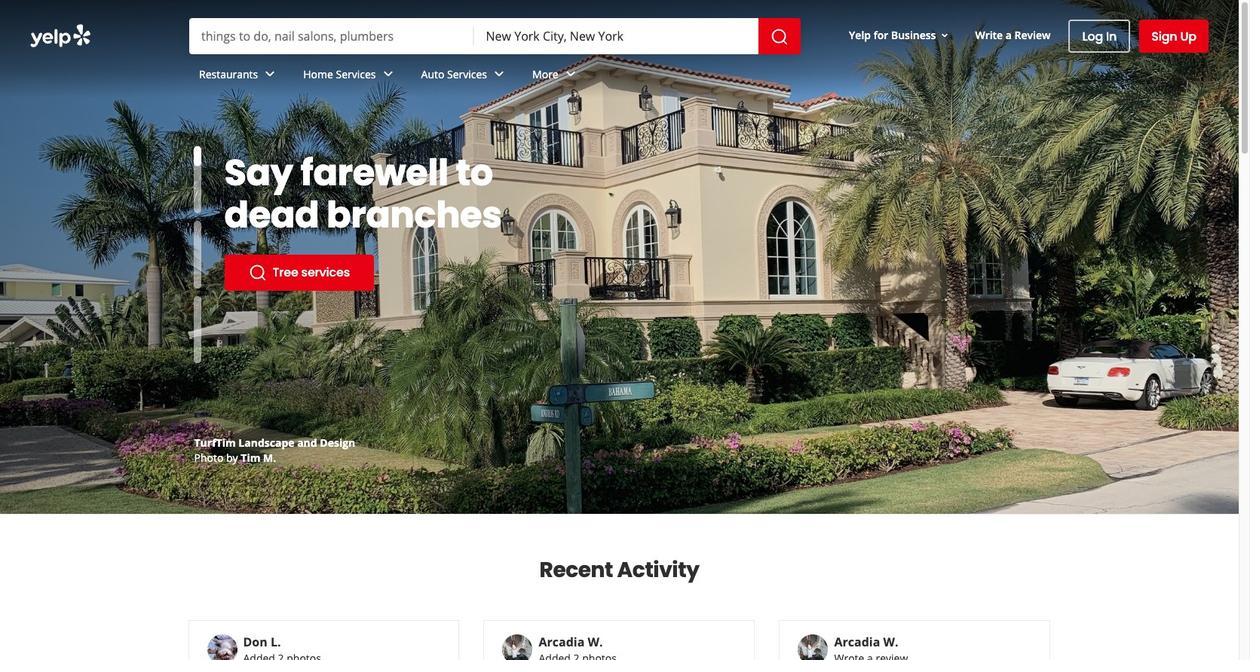 Task type: describe. For each thing, give the bounding box(es) containing it.
cj plumbing & heating photo from the business owner
[[194, 436, 349, 465]]

log
[[1082, 28, 1103, 45]]

yelp for business
[[849, 28, 936, 42]]

plumbers
[[273, 264, 329, 281]]

2 photo of arcadia w. image from the left
[[798, 635, 828, 660]]

pipe
[[374, 148, 455, 198]]

write
[[975, 28, 1003, 42]]

sign up
[[1151, 28, 1196, 45]]

write a review
[[975, 28, 1051, 42]]

sign
[[1151, 28, 1177, 45]]

search image
[[771, 28, 789, 46]]

24 chevron down v2 image for home services
[[379, 65, 397, 83]]

business
[[272, 451, 315, 465]]

tim m. link
[[241, 451, 276, 465]]

auto
[[421, 67, 444, 81]]

sign up button
[[1139, 20, 1209, 53]]

fix your pipe dreams
[[224, 148, 455, 241]]

1 arcadia w. from the left
[[539, 634, 603, 651]]

don l. link
[[243, 634, 281, 651]]

recent activity
[[539, 556, 699, 585]]

recent
[[539, 556, 613, 585]]

l.
[[271, 634, 281, 651]]

fix
[[224, 148, 275, 198]]

dead
[[224, 190, 319, 241]]

dreams
[[224, 190, 368, 241]]

m.
[[263, 451, 276, 465]]

&
[[260, 436, 268, 450]]

owner
[[318, 451, 349, 465]]

by
[[226, 451, 238, 465]]

services
[[301, 264, 350, 281]]

none search field containing log in
[[0, 0, 1239, 98]]

none field find
[[201, 28, 462, 44]]

services for auto services
[[447, 67, 487, 81]]

arcadia w. link for 1st photo of arcadia w. from left
[[539, 634, 603, 651]]

explore banner section banner
[[0, 0, 1239, 514]]

plumbing
[[207, 436, 257, 450]]

activity
[[617, 556, 699, 585]]

restaurants
[[199, 67, 258, 81]]

turftim landscape and design photo by tim m.
[[194, 436, 355, 465]]

log in button
[[1069, 20, 1130, 53]]

for
[[874, 28, 888, 42]]

home services link
[[291, 54, 409, 98]]

restaurants link
[[187, 54, 291, 98]]

design
[[320, 436, 355, 450]]

yelp
[[849, 28, 871, 42]]

explore recent activity section section
[[176, 515, 1063, 660]]

tree
[[273, 264, 298, 281]]

Near text field
[[486, 28, 746, 44]]

turftim
[[194, 436, 236, 450]]

farewell
[[300, 148, 448, 198]]

turftim landscape and design link
[[194, 436, 355, 450]]

from
[[226, 451, 250, 465]]

branches
[[326, 190, 502, 241]]

none field 'near'
[[486, 28, 746, 44]]

don l.
[[243, 634, 281, 651]]

don
[[243, 634, 267, 651]]



Task type: locate. For each thing, give the bounding box(es) containing it.
the
[[253, 451, 269, 465]]

0 horizontal spatial 24 chevron down v2 image
[[261, 65, 279, 83]]

none search field inside explore banner section banner
[[189, 18, 804, 54]]

2 arcadia w. link from the left
[[834, 634, 898, 651]]

arcadia
[[539, 634, 585, 651], [834, 634, 880, 651]]

tree services link
[[224, 255, 374, 291]]

your
[[282, 148, 367, 198]]

1 horizontal spatial arcadia w.
[[834, 634, 898, 651]]

1 w. from the left
[[588, 634, 603, 651]]

0 horizontal spatial arcadia w. link
[[539, 634, 603, 651]]

log in
[[1082, 28, 1117, 45]]

and
[[297, 436, 317, 450]]

1 horizontal spatial services
[[447, 67, 487, 81]]

photo
[[194, 451, 223, 465], [194, 451, 223, 465]]

2 horizontal spatial 24 chevron down v2 image
[[561, 65, 580, 83]]

24 chevron down v2 image right the more
[[561, 65, 580, 83]]

0 horizontal spatial services
[[336, 67, 376, 81]]

arcadia for 2nd photo of arcadia w.'s arcadia w. link
[[834, 634, 880, 651]]

24 chevron down v2 image left auto
[[379, 65, 397, 83]]

0 horizontal spatial w.
[[588, 634, 603, 651]]

1 horizontal spatial photo of arcadia w. image
[[798, 635, 828, 660]]

photo inside 'turftim landscape and design photo by tim m.'
[[194, 451, 223, 465]]

0 horizontal spatial arcadia
[[539, 634, 585, 651]]

more link
[[520, 54, 592, 98]]

1 photo of arcadia w. image from the left
[[502, 635, 533, 660]]

1 24 chevron down v2 image from the left
[[261, 65, 279, 83]]

2 arcadia from the left
[[834, 634, 880, 651]]

1 arcadia w. link from the left
[[539, 634, 603, 651]]

photo for turftim
[[194, 451, 223, 465]]

2 services from the left
[[447, 67, 487, 81]]

2 arcadia w. from the left
[[834, 634, 898, 651]]

1 services from the left
[[336, 67, 376, 81]]

heating
[[270, 436, 312, 450]]

say farewell to dead branches
[[224, 148, 502, 241]]

0 horizontal spatial none field
[[201, 28, 462, 44]]

24 search v2 image
[[248, 264, 267, 282]]

24 chevron down v2 image inside home services link
[[379, 65, 397, 83]]

business
[[891, 28, 936, 42]]

None search field
[[0, 0, 1239, 98]]

24 search v2 image
[[248, 264, 267, 282]]

cj
[[194, 436, 204, 450]]

home
[[303, 67, 333, 81]]

2 w. from the left
[[883, 634, 898, 651]]

None search field
[[189, 18, 804, 54]]

landscape
[[238, 436, 294, 450]]

arcadia for arcadia w. link corresponding to 1st photo of arcadia w. from left
[[539, 634, 585, 651]]

24 chevron down v2 image inside restaurants link
[[261, 65, 279, 83]]

up
[[1180, 28, 1196, 45]]

arcadia w. link
[[539, 634, 603, 651], [834, 634, 898, 651]]

none field up home services
[[201, 28, 462, 44]]

business categories element
[[187, 54, 1209, 98]]

24 chevron down v2 image for more
[[561, 65, 580, 83]]

Find text field
[[201, 28, 462, 44]]

0 horizontal spatial arcadia w.
[[539, 634, 603, 651]]

1 arcadia from the left
[[539, 634, 585, 651]]

a
[[1006, 28, 1012, 42]]

none field up the more link
[[486, 28, 746, 44]]

auto services
[[421, 67, 487, 81]]

cj plumbing & heating link
[[194, 436, 312, 450]]

auto services link
[[409, 54, 520, 98]]

in
[[1106, 28, 1117, 45]]

services right home
[[336, 67, 376, 81]]

None field
[[201, 28, 462, 44], [486, 28, 746, 44]]

services
[[336, 67, 376, 81], [447, 67, 487, 81]]

yelp for business button
[[843, 22, 957, 49]]

services for home services
[[336, 67, 376, 81]]

photo inside cj plumbing & heating photo from the business owner
[[194, 451, 223, 465]]

1 horizontal spatial arcadia
[[834, 634, 880, 651]]

w.
[[588, 634, 603, 651], [883, 634, 898, 651]]

24 chevron down v2 image
[[261, 65, 279, 83], [379, 65, 397, 83], [561, 65, 580, 83]]

photo of don l. image
[[207, 635, 237, 660]]

to
[[456, 148, 493, 198]]

1 horizontal spatial arcadia w. link
[[834, 634, 898, 651]]

1 none field from the left
[[201, 28, 462, 44]]

photo of arcadia w. image
[[502, 635, 533, 660], [798, 635, 828, 660]]

0 horizontal spatial photo of arcadia w. image
[[502, 635, 533, 660]]

plumbers link
[[224, 255, 353, 291]]

say
[[224, 148, 293, 198]]

arcadia w. link for 2nd photo of arcadia w.
[[834, 634, 898, 651]]

tim
[[241, 451, 260, 465]]

review
[[1014, 28, 1051, 42]]

16 chevron down v2 image
[[939, 29, 951, 41]]

photo for cj
[[194, 451, 223, 465]]

1 horizontal spatial w.
[[883, 634, 898, 651]]

24 chevron down v2 image for restaurants
[[261, 65, 279, 83]]

1 horizontal spatial none field
[[486, 28, 746, 44]]

tree services
[[273, 264, 350, 281]]

arcadia w.
[[539, 634, 603, 651], [834, 634, 898, 651]]

1 horizontal spatial 24 chevron down v2 image
[[379, 65, 397, 83]]

24 chevron down v2 image inside the more link
[[561, 65, 580, 83]]

2 none field from the left
[[486, 28, 746, 44]]

24 chevron down v2 image
[[490, 65, 508, 83]]

write a review link
[[969, 22, 1057, 49]]

more
[[532, 67, 558, 81]]

2 24 chevron down v2 image from the left
[[379, 65, 397, 83]]

24 chevron down v2 image right restaurants
[[261, 65, 279, 83]]

home services
[[303, 67, 376, 81]]

services left 24 chevron down v2 image
[[447, 67, 487, 81]]

3 24 chevron down v2 image from the left
[[561, 65, 580, 83]]



Task type: vqa. For each thing, say whether or not it's contained in the screenshot.
search box
yes



